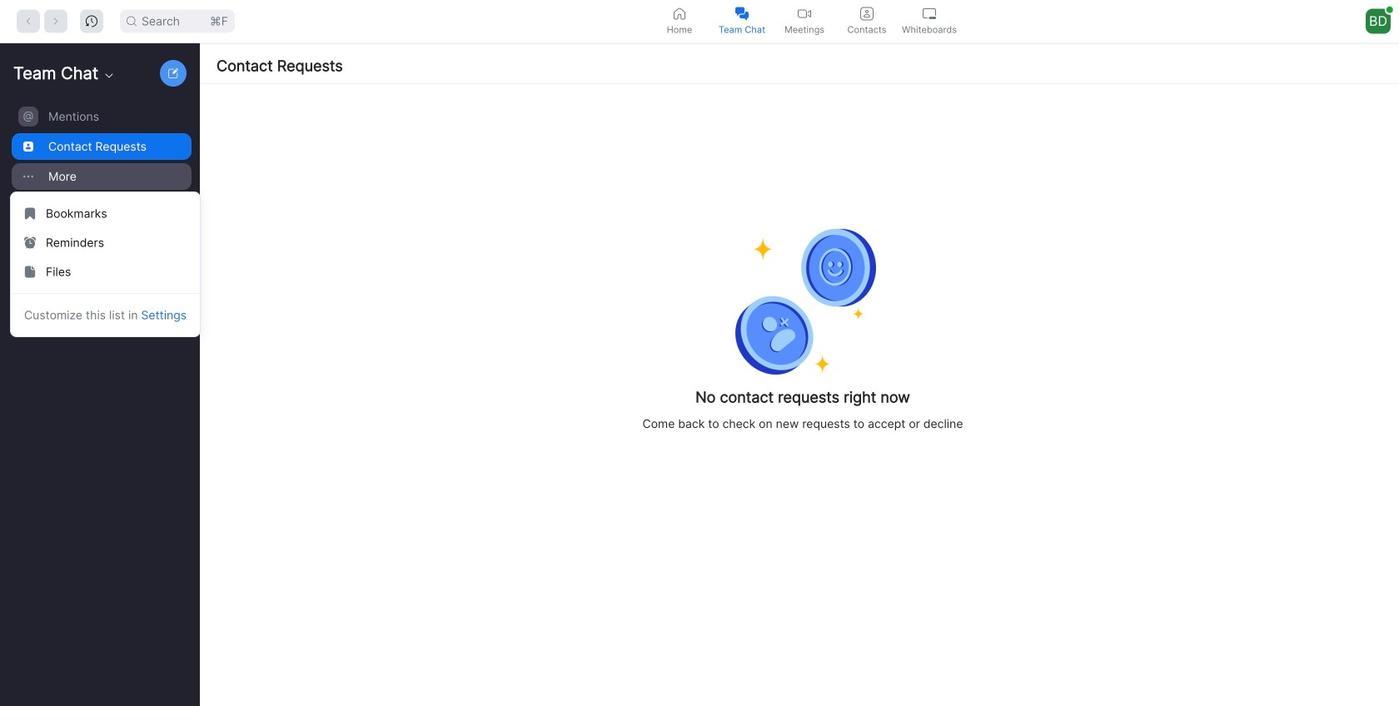Task type: locate. For each thing, give the bounding box(es) containing it.
alarm off image
[[24, 237, 36, 248]]

menu
[[10, 192, 201, 337]]



Task type: describe. For each thing, give the bounding box(es) containing it.
file image
[[24, 266, 36, 278]]

alarm off image
[[24, 237, 36, 248]]

bookmark image
[[24, 208, 36, 219]]

bookmark image
[[24, 208, 36, 219]]

file image
[[24, 266, 36, 278]]



Task type: vqa. For each thing, say whether or not it's contained in the screenshot.
FILE icon
yes



